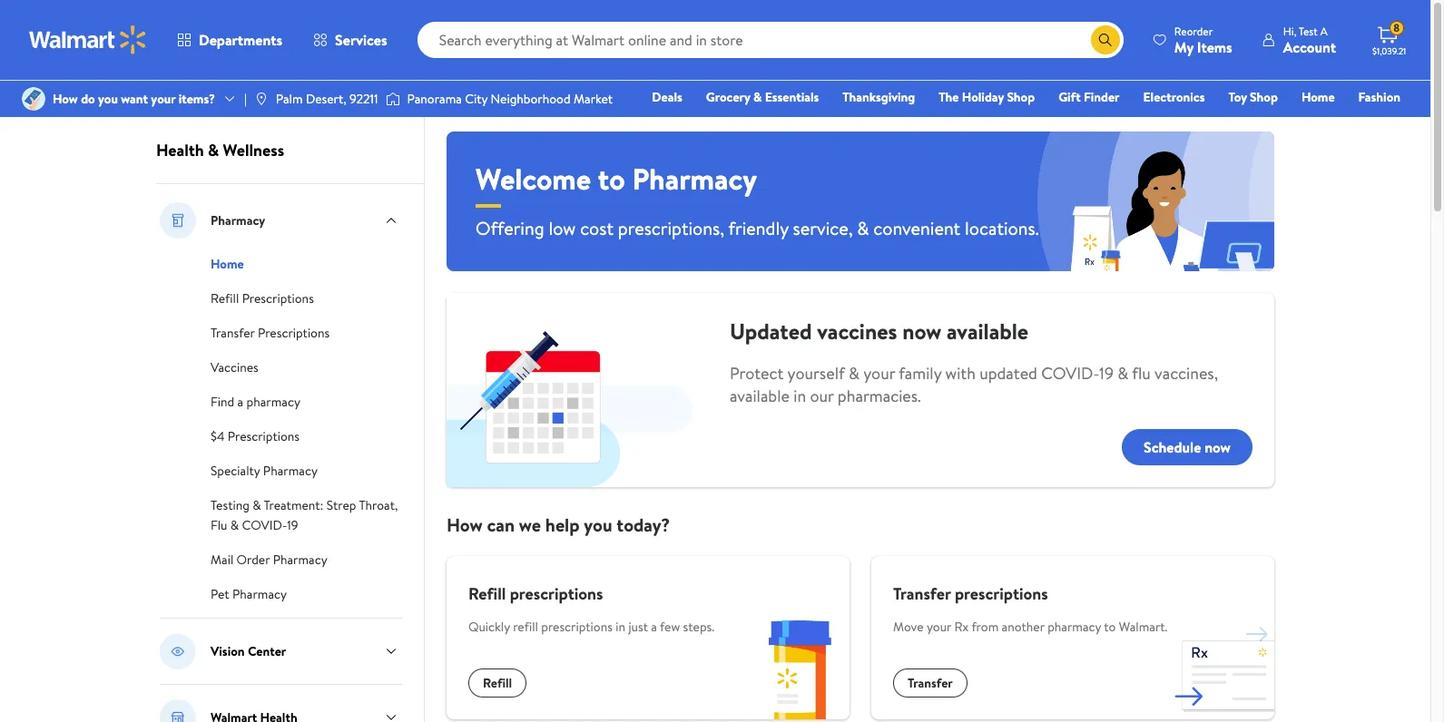 Task type: vqa. For each thing, say whether or not it's contained in the screenshot.
'Hi,'
yes



Task type: locate. For each thing, give the bounding box(es) containing it.
covid- up "mail order pharmacy" link
[[242, 517, 287, 535]]

pharmacy down order on the bottom left of the page
[[232, 586, 287, 604]]

finder
[[1084, 88, 1120, 106]]

Walmart Site-Wide search field
[[417, 22, 1124, 58]]

refill inside refill button
[[483, 675, 512, 693]]

1 horizontal spatial a
[[651, 618, 657, 637]]

refill for prescriptions
[[469, 583, 506, 606]]

health & wellness
[[156, 139, 284, 162]]

0 vertical spatial prescriptions
[[242, 290, 314, 308]]

refill prescriptions
[[469, 583, 603, 606]]

low
[[549, 216, 576, 241]]

0 vertical spatial refill
[[211, 290, 239, 308]]

locations.
[[965, 216, 1039, 241]]

want
[[121, 90, 148, 108]]

how left the can
[[447, 513, 483, 538]]

now right schedule
[[1205, 438, 1231, 458]]

1 horizontal spatial 19
[[1100, 362, 1114, 385]]

transfer down move
[[908, 675, 953, 693]]

in left our on the bottom right of the page
[[794, 385, 806, 408]]

walmart+
[[1347, 114, 1401, 132]]

1 vertical spatial your
[[864, 362, 895, 385]]

neighborhood
[[491, 90, 571, 108]]

1 vertical spatial 19
[[287, 517, 298, 535]]

available
[[947, 316, 1029, 347], [730, 385, 790, 408]]

how left do
[[53, 90, 78, 108]]

$4 prescriptions
[[211, 428, 300, 446]]

palm
[[276, 90, 303, 108]]

how
[[53, 90, 78, 108], [447, 513, 483, 538]]

& right yourself
[[849, 362, 860, 385]]

 image
[[254, 92, 269, 106]]

transfer inside transfer button
[[908, 675, 953, 693]]

8
[[1394, 20, 1400, 36]]

1 horizontal spatial covid-
[[1042, 362, 1100, 385]]

1 vertical spatial covid-
[[242, 517, 287, 535]]

pharmacy right another
[[1048, 618, 1102, 637]]

0 horizontal spatial  image
[[22, 87, 45, 111]]

2 vertical spatial prescriptions
[[228, 428, 300, 446]]

hi,
[[1284, 23, 1297, 39]]

2 shop from the left
[[1250, 88, 1278, 106]]

covid- inside protect yourself & your family with updated covid-19 & flu vaccines, available in our pharmacies.
[[1042, 362, 1100, 385]]

pharmacy up the treatment:
[[263, 462, 318, 480]]

available inside protect yourself & your family with updated covid-19 & flu vaccines, available in our pharmacies.
[[730, 385, 790, 408]]

transfer button
[[893, 669, 968, 698]]

how for how can we help you today?
[[447, 513, 483, 538]]

a right just at the bottom left
[[651, 618, 657, 637]]

19 for &
[[287, 517, 298, 535]]

1 horizontal spatial pharmacy
[[1048, 618, 1102, 637]]

 image left do
[[22, 87, 45, 111]]

transfer up move
[[893, 583, 951, 606]]

pet pharmacy
[[211, 586, 287, 604]]

home
[[1302, 88, 1335, 106], [211, 255, 244, 273]]

your left family
[[864, 362, 895, 385]]

0 vertical spatial home
[[1302, 88, 1335, 106]]

now inside button
[[1205, 438, 1231, 458]]

& right health
[[208, 139, 219, 162]]

0 vertical spatial transfer
[[211, 324, 255, 342]]

quickly
[[469, 618, 510, 637]]

you
[[98, 90, 118, 108], [584, 513, 613, 538]]

19
[[1100, 362, 1114, 385], [287, 517, 298, 535]]

vaccines
[[211, 359, 259, 377]]

0 horizontal spatial available
[[730, 385, 790, 408]]

1 shop from the left
[[1007, 88, 1035, 106]]

testing
[[211, 497, 250, 515]]

0 horizontal spatial pharmacy
[[247, 393, 300, 411]]

home link up refill prescriptions link
[[211, 253, 244, 273]]

how can we help you today?
[[447, 513, 670, 538]]

1 horizontal spatial how
[[447, 513, 483, 538]]

pharmacy down testing & treatment: strep throat, flu & covid-19 on the left bottom
[[273, 551, 328, 569]]

1 horizontal spatial in
[[794, 385, 806, 408]]

available left our on the bottom right of the page
[[730, 385, 790, 408]]

prescriptions up specialty pharmacy "link"
[[228, 428, 300, 446]]

0 vertical spatial to
[[598, 159, 625, 199]]

from
[[972, 618, 999, 637]]

walmart+ link
[[1339, 113, 1409, 133]]

transfer for prescriptions
[[211, 324, 255, 342]]

refill up transfer prescriptions link
[[211, 290, 239, 308]]

covid- for updated
[[1042, 362, 1100, 385]]

home up debit
[[1302, 88, 1335, 106]]

0 horizontal spatial home
[[211, 255, 244, 273]]

to left the walmart.
[[1104, 618, 1116, 637]]

panorama
[[407, 90, 462, 108]]

2 horizontal spatial your
[[927, 618, 952, 637]]

0 horizontal spatial home link
[[211, 253, 244, 273]]

electronics
[[1144, 88, 1205, 106]]

a right find
[[238, 393, 244, 411]]

welcome
[[476, 159, 591, 199]]

items
[[1198, 37, 1233, 57]]

prescriptions for transfer prescriptions
[[258, 324, 330, 342]]

offering low cost prescriptions, friendly service, & convenient locations.
[[476, 216, 1039, 241]]

departments button
[[162, 18, 298, 62]]

0 vertical spatial 19
[[1100, 362, 1114, 385]]

center
[[248, 643, 286, 661]]

refill
[[211, 290, 239, 308], [469, 583, 506, 606], [483, 675, 512, 693]]

home up refill prescriptions link
[[211, 255, 244, 273]]

1 vertical spatial prescriptions
[[258, 324, 330, 342]]

pet pharmacy link
[[211, 584, 287, 604]]

19 for updated
[[1100, 362, 1114, 385]]

prescriptions up transfer prescriptions link
[[242, 290, 314, 308]]

1 vertical spatial home link
[[211, 253, 244, 273]]

shop right 'toy'
[[1250, 88, 1278, 106]]

your left the "rx"
[[927, 618, 952, 637]]

0 vertical spatial a
[[238, 393, 244, 411]]

0 vertical spatial how
[[53, 90, 78, 108]]

0 vertical spatial your
[[151, 90, 176, 108]]

strep
[[327, 497, 356, 515]]

Search search field
[[417, 22, 1124, 58]]

0 horizontal spatial 19
[[287, 517, 298, 535]]

19 left flu
[[1100, 362, 1114, 385]]

with
[[946, 362, 976, 385]]

reorder my items
[[1175, 23, 1233, 57]]

your right want
[[151, 90, 176, 108]]

toy
[[1229, 88, 1247, 106]]

thanksgiving link
[[835, 87, 924, 107]]

0 horizontal spatial how
[[53, 90, 78, 108]]

friendly
[[729, 216, 789, 241]]

pet
[[211, 586, 229, 604]]

& right 'service,'
[[857, 216, 869, 241]]

transfer for prescriptions
[[893, 583, 951, 606]]

today?
[[617, 513, 670, 538]]

0 horizontal spatial now
[[903, 316, 942, 347]]

1 horizontal spatial you
[[584, 513, 613, 538]]

refill down quickly
[[483, 675, 512, 693]]

you right help
[[584, 513, 613, 538]]

can
[[487, 513, 515, 538]]

transfer up vaccines link at the left of page
[[211, 324, 255, 342]]

0 vertical spatial covid-
[[1042, 362, 1100, 385]]

home link up debit
[[1294, 87, 1343, 107]]

1 horizontal spatial your
[[864, 362, 895, 385]]

 image for how
[[22, 87, 45, 111]]

covid- inside testing & treatment: strep throat, flu & covid-19
[[242, 517, 287, 535]]

vision
[[211, 643, 245, 661]]

pharmacy image
[[160, 202, 196, 239]]

prescriptions down refill prescriptions
[[258, 324, 330, 342]]

covid- for &
[[242, 517, 287, 535]]

1 vertical spatial how
[[447, 513, 483, 538]]

2 vertical spatial transfer
[[908, 675, 953, 693]]

prescriptions up from
[[955, 583, 1049, 606]]

19 inside protect yourself & your family with updated covid-19 & flu vaccines, available in our pharmacies.
[[1100, 362, 1114, 385]]

prescriptions
[[510, 583, 603, 606], [955, 583, 1049, 606], [541, 618, 613, 637]]

offering
[[476, 216, 545, 241]]

0 horizontal spatial shop
[[1007, 88, 1035, 106]]

transfer inside transfer prescriptions link
[[211, 324, 255, 342]]

1 vertical spatial refill
[[469, 583, 506, 606]]

1 horizontal spatial shop
[[1250, 88, 1278, 106]]

19 down the treatment:
[[287, 517, 298, 535]]

find
[[211, 393, 234, 411]]

hi, test a account
[[1284, 23, 1337, 57]]

1 vertical spatial available
[[730, 385, 790, 408]]

0 vertical spatial in
[[794, 385, 806, 408]]

transfer prescriptions. move your rx from another pharmacy to walmart. transfer. image
[[1175, 620, 1275, 720]]

transfer prescriptions
[[893, 583, 1049, 606]]

 image
[[22, 87, 45, 111], [386, 90, 400, 108]]

test
[[1299, 23, 1318, 39]]

refill up quickly
[[469, 583, 506, 606]]

in left just at the bottom left
[[616, 618, 626, 637]]

to up cost
[[598, 159, 625, 199]]

now up family
[[903, 316, 942, 347]]

registry
[[1192, 114, 1238, 132]]

services
[[335, 30, 387, 50]]

thanksgiving
[[843, 88, 916, 106]]

1 horizontal spatial home
[[1302, 88, 1335, 106]]

one debit
[[1262, 114, 1323, 132]]

now
[[903, 316, 942, 347], [1205, 438, 1231, 458]]

&
[[754, 88, 762, 106], [208, 139, 219, 162], [857, 216, 869, 241], [849, 362, 860, 385], [1118, 362, 1129, 385], [253, 497, 261, 515], [230, 517, 239, 535]]

how for how do you want your items?
[[53, 90, 78, 108]]

1 vertical spatial you
[[584, 513, 613, 538]]

pharmacy up "$4 prescriptions" link
[[247, 393, 300, 411]]

0 horizontal spatial in
[[616, 618, 626, 637]]

 image right 92211
[[386, 90, 400, 108]]

1 vertical spatial now
[[1205, 438, 1231, 458]]

shop
[[1007, 88, 1035, 106], [1250, 88, 1278, 106]]

shop right the holiday
[[1007, 88, 1035, 106]]

19 inside testing & treatment: strep throat, flu & covid-19
[[287, 517, 298, 535]]

refill inside refill prescriptions link
[[211, 290, 239, 308]]

0 vertical spatial you
[[98, 90, 118, 108]]

schedule
[[1144, 438, 1202, 458]]

0 horizontal spatial covid-
[[242, 517, 287, 535]]

available up updated
[[947, 316, 1029, 347]]

essentials
[[765, 88, 819, 106]]

mail order pharmacy
[[211, 551, 328, 569]]

refill for prescriptions
[[211, 290, 239, 308]]

pharmacy right pharmacy image
[[211, 212, 265, 230]]

2 vertical spatial refill
[[483, 675, 512, 693]]

rx
[[955, 618, 969, 637]]

covid- right updated
[[1042, 362, 1100, 385]]

a
[[238, 393, 244, 411], [651, 618, 657, 637]]

1 horizontal spatial to
[[1104, 618, 1116, 637]]

1 horizontal spatial now
[[1205, 438, 1231, 458]]

deals
[[652, 88, 683, 106]]

1 vertical spatial to
[[1104, 618, 1116, 637]]

prescriptions up 'refill'
[[510, 583, 603, 606]]

cost
[[580, 216, 614, 241]]

you right do
[[98, 90, 118, 108]]

flu
[[211, 517, 227, 535]]

your
[[151, 90, 176, 108], [864, 362, 895, 385], [927, 618, 952, 637]]

$4 prescriptions link
[[211, 426, 300, 446]]

0 vertical spatial available
[[947, 316, 1029, 347]]

1 vertical spatial transfer
[[893, 583, 951, 606]]

electronics link
[[1135, 87, 1213, 107]]

1 horizontal spatial  image
[[386, 90, 400, 108]]

convenient
[[874, 216, 961, 241]]

another
[[1002, 618, 1045, 637]]

1 horizontal spatial home link
[[1294, 87, 1343, 107]]



Task type: describe. For each thing, give the bounding box(es) containing it.
walmart image
[[29, 25, 147, 54]]

we
[[519, 513, 541, 538]]

the holiday shop link
[[931, 87, 1043, 107]]

specialty pharmacy
[[211, 462, 318, 480]]

order
[[237, 551, 270, 569]]

reorder
[[1175, 23, 1213, 39]]

grocery & essentials
[[706, 88, 819, 106]]

0 horizontal spatial to
[[598, 159, 625, 199]]

8 $1,039.21
[[1373, 20, 1407, 57]]

 image for panorama
[[386, 90, 400, 108]]

vaccines,
[[1155, 362, 1219, 385]]

wellness
[[223, 139, 284, 162]]

& left flu
[[1118, 362, 1129, 385]]

$4
[[211, 428, 225, 446]]

in inside protect yourself & your family with updated covid-19 & flu vaccines, available in our pharmacies.
[[794, 385, 806, 408]]

clear search field text image
[[1069, 32, 1084, 47]]

1 horizontal spatial available
[[947, 316, 1029, 347]]

find a pharmacy link
[[211, 391, 300, 411]]

transfer prescriptions link
[[211, 322, 330, 342]]

prescriptions for refill prescriptions
[[242, 290, 314, 308]]

& right flu
[[230, 517, 239, 535]]

walmart health image
[[160, 700, 196, 723]]

specialty
[[211, 462, 260, 480]]

& right testing
[[253, 497, 261, 515]]

registry link
[[1184, 113, 1246, 133]]

the
[[939, 88, 959, 106]]

steps.
[[683, 618, 715, 637]]

2 vertical spatial your
[[927, 618, 952, 637]]

refill button
[[469, 669, 527, 698]]

move
[[893, 618, 924, 637]]

fashion link
[[1351, 87, 1409, 107]]

0 horizontal spatial your
[[151, 90, 176, 108]]

the holiday shop
[[939, 88, 1035, 106]]

0 vertical spatial now
[[903, 316, 942, 347]]

0 vertical spatial pharmacy
[[247, 393, 300, 411]]

quickly refill prescriptions in just a few steps.
[[469, 618, 715, 637]]

prescriptions,
[[618, 216, 725, 241]]

vaccines
[[817, 316, 897, 347]]

move your rx from another pharmacy to walmart.
[[893, 618, 1168, 637]]

toy shop
[[1229, 88, 1278, 106]]

search icon image
[[1099, 33, 1113, 47]]

schedule now
[[1144, 438, 1231, 458]]

account
[[1284, 37, 1337, 57]]

0 horizontal spatial a
[[238, 393, 244, 411]]

pharmacy up "prescriptions,"
[[632, 159, 757, 199]]

your inside protect yourself & your family with updated covid-19 & flu vaccines, available in our pharmacies.
[[864, 362, 895, 385]]

1 vertical spatial in
[[616, 618, 626, 637]]

|
[[244, 90, 247, 108]]

vision center
[[211, 643, 286, 661]]

mail order pharmacy link
[[211, 549, 328, 569]]

gift finder link
[[1051, 87, 1128, 107]]

flu
[[1132, 362, 1151, 385]]

gift
[[1059, 88, 1081, 106]]

my
[[1175, 37, 1194, 57]]

desert,
[[306, 90, 347, 108]]

updated vaccines now available
[[730, 316, 1029, 347]]

schedule now button
[[1122, 429, 1253, 466]]

service,
[[793, 216, 853, 241]]

1 vertical spatial pharmacy
[[1048, 618, 1102, 637]]

gift finder
[[1059, 88, 1120, 106]]

testing & treatment: strep throat, flu & covid-19
[[211, 497, 398, 535]]

prescriptions for transfer prescriptions
[[955, 583, 1049, 606]]

health
[[156, 139, 204, 162]]

do
[[81, 90, 95, 108]]

toy shop link
[[1221, 87, 1287, 107]]

fashion registry
[[1192, 88, 1401, 132]]

palm desert, 92211
[[276, 90, 378, 108]]

prescriptions for refill prescriptions
[[510, 583, 603, 606]]

refill prescriptions link
[[211, 288, 314, 308]]

0 vertical spatial home link
[[1294, 87, 1343, 107]]

refill
[[513, 618, 538, 637]]

walmart.
[[1119, 618, 1168, 637]]

1 vertical spatial a
[[651, 618, 657, 637]]

1 vertical spatial home
[[211, 255, 244, 273]]

pharmacies.
[[838, 385, 921, 408]]

holiday
[[962, 88, 1004, 106]]

how do you want your items?
[[53, 90, 215, 108]]

debit
[[1292, 114, 1323, 132]]

grocery & essentials link
[[698, 87, 827, 107]]

our
[[810, 385, 834, 408]]

prescriptions right 'refill'
[[541, 618, 613, 637]]

help
[[546, 513, 580, 538]]

deals link
[[644, 87, 691, 107]]

specialty pharmacy link
[[211, 460, 318, 480]]

fashion
[[1359, 88, 1401, 106]]

refill prescriptions. quickly refill medications in just a few steps. refill. image
[[750, 620, 850, 720]]

welcome to pharmacy
[[476, 159, 757, 199]]

mail
[[211, 551, 234, 569]]

& right grocery
[[754, 88, 762, 106]]

prescriptions for $4 prescriptions
[[228, 428, 300, 446]]

just
[[629, 618, 648, 637]]

0 horizontal spatial you
[[98, 90, 118, 108]]

a
[[1321, 23, 1328, 39]]

city
[[465, 90, 488, 108]]

protect yourself & your family with updated covid-19 & flu vaccines, available in our pharmacies.
[[730, 362, 1219, 408]]

vision center image
[[160, 634, 196, 670]]

testing & treatment: strep throat, flu & covid-19 link
[[211, 495, 398, 535]]

grocery
[[706, 88, 751, 106]]

panorama city neighborhood market
[[407, 90, 613, 108]]

refill prescriptions
[[211, 290, 314, 308]]

vaccines link
[[211, 357, 259, 377]]

yourself
[[788, 362, 845, 385]]



